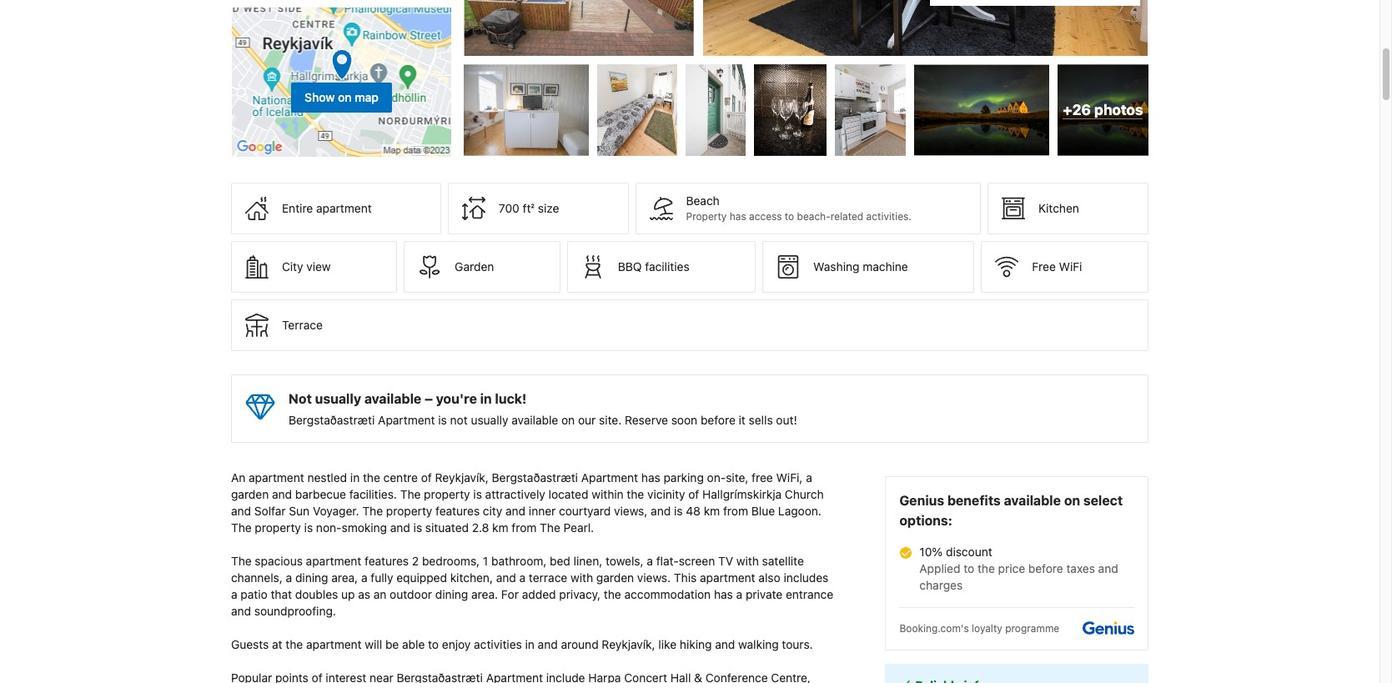 Task type: locate. For each thing, give the bounding box(es) containing it.
soundproofing.
[[254, 604, 336, 618]]

with right tv
[[736, 554, 759, 568]]

the down inner
[[540, 521, 560, 535]]

1 horizontal spatial km
[[704, 504, 720, 518]]

up
[[341, 587, 355, 602]]

0 vertical spatial has
[[730, 210, 746, 223]]

km down city
[[492, 521, 509, 535]]

an
[[374, 587, 387, 602]]

0 vertical spatial km
[[704, 504, 720, 518]]

city
[[483, 504, 502, 518]]

on-
[[707, 471, 726, 485]]

will
[[365, 637, 382, 652]]

0 horizontal spatial available
[[364, 391, 422, 406]]

1 vertical spatial property
[[386, 504, 432, 518]]

in up facilities.
[[350, 471, 360, 485]]

0 horizontal spatial features
[[365, 554, 409, 568]]

property up 'situated'
[[424, 487, 470, 501]]

1 horizontal spatial usually
[[471, 413, 508, 427]]

and inside the 10% discount applied to the price before taxes and charges
[[1098, 562, 1118, 576]]

1 horizontal spatial garden
[[596, 571, 634, 585]]

city
[[282, 260, 303, 274]]

and
[[272, 487, 292, 501], [231, 504, 251, 518], [506, 504, 526, 518], [651, 504, 671, 518], [390, 521, 410, 535], [1098, 562, 1118, 576], [496, 571, 516, 585], [231, 604, 251, 618], [538, 637, 558, 652], [715, 637, 735, 652]]

2 vertical spatial has
[[714, 587, 733, 602]]

and down "vicinity"
[[651, 504, 671, 518]]

2 horizontal spatial apartment
[[581, 471, 638, 485]]

apartment
[[316, 201, 372, 215], [249, 471, 304, 485], [306, 554, 361, 568], [700, 571, 755, 585], [306, 637, 362, 652]]

1 horizontal spatial in
[[480, 391, 492, 406]]

has inside beach property has access to beach-related activities.
[[730, 210, 746, 223]]

and left around at the left bottom of the page
[[538, 637, 558, 652]]

doubles
[[295, 587, 338, 602]]

not
[[450, 413, 468, 427]]

and down attractively
[[506, 504, 526, 518]]

1 vertical spatial dining
[[435, 587, 468, 602]]

0 horizontal spatial reykjavík,
[[435, 471, 489, 485]]

in right activities
[[525, 637, 535, 652]]

related
[[831, 210, 864, 223]]

around
[[561, 637, 599, 652]]

0 horizontal spatial usually
[[315, 391, 361, 406]]

free
[[752, 471, 773, 485]]

2 vertical spatial on
[[1064, 493, 1080, 508]]

available inside the genius benefits available on select options:
[[1004, 493, 1061, 508]]

0 horizontal spatial bergstaðastræti
[[289, 413, 375, 427]]

1 vertical spatial from
[[512, 521, 537, 535]]

bergstaðastræti up attractively
[[492, 471, 578, 485]]

apartment down activities
[[486, 671, 543, 683]]

is
[[438, 413, 447, 427], [473, 487, 482, 501], [674, 504, 683, 518], [304, 521, 313, 535], [413, 521, 422, 535]]

reykjavík, up city
[[435, 471, 489, 485]]

features up fully
[[365, 554, 409, 568]]

area.
[[471, 587, 498, 602]]

has down tv
[[714, 587, 733, 602]]

a up church
[[806, 471, 812, 485]]

0 vertical spatial before
[[701, 413, 736, 427]]

700 ft² size button
[[448, 183, 629, 235]]

0 vertical spatial usually
[[315, 391, 361, 406]]

before
[[701, 413, 736, 427], [1028, 562, 1063, 576]]

2 horizontal spatial to
[[964, 562, 975, 576]]

0 vertical spatial apartment
[[378, 413, 435, 427]]

1 vertical spatial on
[[561, 413, 575, 427]]

1 horizontal spatial before
[[1028, 562, 1063, 576]]

0 vertical spatial to
[[785, 210, 794, 223]]

km
[[704, 504, 720, 518], [492, 521, 509, 535]]

show on map section
[[224, 0, 457, 158]]

reserve
[[625, 413, 668, 427]]

1 horizontal spatial with
[[736, 554, 759, 568]]

1 horizontal spatial from
[[723, 504, 748, 518]]

0 vertical spatial on
[[338, 90, 352, 104]]

1 vertical spatial km
[[492, 521, 509, 535]]

free wifi button
[[981, 241, 1149, 293]]

1 horizontal spatial apartment
[[486, 671, 543, 683]]

1
[[483, 554, 488, 568]]

wifi
[[1059, 260, 1082, 274]]

voyager.
[[313, 504, 359, 518]]

dining down the kitchen,
[[435, 587, 468, 602]]

points
[[275, 671, 309, 683]]

0 horizontal spatial with
[[571, 571, 593, 585]]

activities
[[474, 637, 522, 652]]

1 vertical spatial in
[[350, 471, 360, 485]]

available left '–'
[[364, 391, 422, 406]]

screen
[[679, 554, 715, 568]]

show on map
[[305, 90, 379, 104]]

before right price
[[1028, 562, 1063, 576]]

0 horizontal spatial dining
[[295, 571, 328, 585]]

reykjavík, up concert
[[602, 637, 655, 652]]

kitchen button
[[988, 183, 1149, 235]]

apartment down '–'
[[378, 413, 435, 427]]

+26
[[1063, 101, 1091, 119]]

0 horizontal spatial to
[[428, 637, 439, 652]]

property down "centre"
[[386, 504, 432, 518]]

a up views.
[[647, 554, 653, 568]]

an apartment nestled in the centre of reykjavík, bergstaðastræti apartment has parking on-site, free wifi, a garden and barbecue facilities. the property is attractively located within the vicinity of hallgrímskirkja church and solfar sun voyager. the property features city and inner courtyard views, and is 48 km from blue lagoon. the property is non-smoking and is situated 2.8 km from the pearl. the spacious apartment features 2 bedrooms, 1 bathroom, bed linen, towels, a flat-screen tv with satellite channels, a dining area, a fully equipped kitchen, and a terrace with garden views. this apartment also includes a patio that doubles up as an outdoor dining area. for added privacy, the accommodation has a private entrance and soundproofing. guests at the apartment will be able to enjoy activities in and around reykjavík, like hiking and walking tours. popular points of interest near bergstaðastræti apartment include harpa concert hall & conferenc
[[231, 471, 837, 683]]

0 vertical spatial of
[[421, 471, 432, 485]]

popular
[[231, 671, 272, 683]]

2 vertical spatial apartment
[[486, 671, 543, 683]]

2 horizontal spatial available
[[1004, 493, 1061, 508]]

and down patio
[[231, 604, 251, 618]]

is inside the not usually available – you're in luck! bergstaðastræti apartment is not usually available on our site. reserve soon before it sells out!
[[438, 413, 447, 427]]

to inside the an apartment nestled in the centre of reykjavík, bergstaðastræti apartment has parking on-site, free wifi, a garden and barbecue facilities. the property is attractively located within the vicinity of hallgrímskirkja church and solfar sun voyager. the property features city and inner courtyard views, and is 48 km from blue lagoon. the property is non-smoking and is situated 2.8 km from the pearl. the spacious apartment features 2 bedrooms, 1 bathroom, bed linen, towels, a flat-screen tv with satellite channels, a dining area, a fully equipped kitchen, and a terrace with garden views. this apartment also includes a patio that doubles up as an outdoor dining area. for added privacy, the accommodation has a private entrance and soundproofing. guests at the apartment will be able to enjoy activities in and around reykjavík, like hiking and walking tours. popular points of interest near bergstaðastræti apartment include harpa concert hall & conferenc
[[428, 637, 439, 652]]

price
[[998, 562, 1025, 576]]

apartment up 'solfar'
[[249, 471, 304, 485]]

to right access
[[785, 210, 794, 223]]

the up 'channels,'
[[231, 554, 252, 568]]

bergstaðastræti down enjoy
[[397, 671, 483, 683]]

1 vertical spatial available
[[512, 413, 558, 427]]

you're
[[436, 391, 477, 406]]

bergstaðastræti down not
[[289, 413, 375, 427]]

available for not
[[364, 391, 422, 406]]

2.8
[[472, 521, 489, 535]]

on
[[338, 90, 352, 104], [561, 413, 575, 427], [1064, 493, 1080, 508]]

0 horizontal spatial km
[[492, 521, 509, 535]]

tv
[[718, 554, 733, 568]]

0 vertical spatial bergstaðastræti
[[289, 413, 375, 427]]

features up 'situated'
[[436, 504, 480, 518]]

is left 'situated'
[[413, 521, 422, 535]]

on inside the not usually available – you're in luck! bergstaðastræti apartment is not usually available on our site. reserve soon before it sells out!
[[561, 413, 575, 427]]

property down 'solfar'
[[255, 521, 301, 535]]

0 horizontal spatial from
[[512, 521, 537, 535]]

the right at
[[286, 637, 303, 652]]

0 horizontal spatial before
[[701, 413, 736, 427]]

photos
[[1094, 101, 1143, 119]]

available down 'luck!'
[[512, 413, 558, 427]]

has
[[730, 210, 746, 223], [641, 471, 660, 485], [714, 587, 733, 602]]

on left our
[[561, 413, 575, 427]]

before inside the 10% discount applied to the price before taxes and charges
[[1028, 562, 1063, 576]]

view
[[306, 260, 331, 274]]

1 vertical spatial to
[[964, 562, 975, 576]]

from down inner
[[512, 521, 537, 535]]

usually right not
[[315, 391, 361, 406]]

garden down towels,
[[596, 571, 634, 585]]

has up "vicinity"
[[641, 471, 660, 485]]

accommodation
[[624, 587, 711, 602]]

barbecue
[[295, 487, 346, 501]]

bedrooms,
[[422, 554, 480, 568]]

like
[[659, 637, 677, 652]]

the down discount
[[978, 562, 995, 576]]

2 vertical spatial to
[[428, 637, 439, 652]]

garden button
[[404, 241, 560, 293]]

0 vertical spatial in
[[480, 391, 492, 406]]

0 horizontal spatial apartment
[[378, 413, 435, 427]]

garden down "an"
[[231, 487, 269, 501]]

property
[[424, 487, 470, 501], [386, 504, 432, 518], [255, 521, 301, 535]]

entire apartment
[[282, 201, 372, 215]]

in inside the not usually available – you're in luck! bergstaðastræti apartment is not usually available on our site. reserve soon before it sells out!
[[480, 391, 492, 406]]

on left "map"
[[338, 90, 352, 104]]

dining up doubles
[[295, 571, 328, 585]]

2 horizontal spatial on
[[1064, 493, 1080, 508]]

1 vertical spatial apartment
[[581, 471, 638, 485]]

before left it
[[701, 413, 736, 427]]

1 horizontal spatial available
[[512, 413, 558, 427]]

patio
[[241, 587, 268, 602]]

1 vertical spatial with
[[571, 571, 593, 585]]

a left patio
[[231, 587, 237, 602]]

1 vertical spatial features
[[365, 554, 409, 568]]

with up privacy,
[[571, 571, 593, 585]]

1 vertical spatial before
[[1028, 562, 1063, 576]]

towels,
[[606, 554, 644, 568]]

genius
[[900, 493, 944, 508]]

walking
[[738, 637, 779, 652]]

features
[[436, 504, 480, 518], [365, 554, 409, 568]]

to right able
[[428, 637, 439, 652]]

and right hiking
[[715, 637, 735, 652]]

booking.com's loyalty programme
[[900, 622, 1060, 635]]

0 vertical spatial garden
[[231, 487, 269, 501]]

1 vertical spatial of
[[688, 487, 699, 501]]

from
[[723, 504, 748, 518], [512, 521, 537, 535]]

wifi,
[[776, 471, 803, 485]]

programme
[[1005, 622, 1060, 635]]

2 vertical spatial bergstaðastræti
[[397, 671, 483, 683]]

0 vertical spatial available
[[364, 391, 422, 406]]

private
[[746, 587, 783, 602]]

0 horizontal spatial on
[[338, 90, 352, 104]]

it
[[739, 413, 746, 427]]

1 horizontal spatial dining
[[435, 587, 468, 602]]

a left private
[[736, 587, 743, 602]]

km right 48
[[704, 504, 720, 518]]

on left select at the right of page
[[1064, 493, 1080, 508]]

of right points
[[312, 671, 323, 683]]

the
[[400, 487, 421, 501], [362, 504, 383, 518], [231, 521, 252, 535], [540, 521, 560, 535], [231, 554, 252, 568]]

the
[[363, 471, 380, 485], [627, 487, 644, 501], [978, 562, 995, 576], [604, 587, 621, 602], [286, 637, 303, 652]]

from down hallgrímskirkja
[[723, 504, 748, 518]]

+26 photos
[[1063, 101, 1143, 119]]

0 horizontal spatial of
[[312, 671, 323, 683]]

has left access
[[730, 210, 746, 223]]

guests
[[231, 637, 269, 652]]

available right benefits
[[1004, 493, 1061, 508]]

and right taxes
[[1098, 562, 1118, 576]]

a
[[806, 471, 812, 485], [647, 554, 653, 568], [286, 571, 292, 585], [361, 571, 368, 585], [519, 571, 526, 585], [231, 587, 237, 602], [736, 587, 743, 602]]

2 vertical spatial available
[[1004, 493, 1061, 508]]

0 vertical spatial with
[[736, 554, 759, 568]]

satellite
[[762, 554, 804, 568]]

to down discount
[[964, 562, 975, 576]]

0 vertical spatial features
[[436, 504, 480, 518]]

pearl.
[[564, 521, 594, 535]]

1 horizontal spatial to
[[785, 210, 794, 223]]

2 vertical spatial of
[[312, 671, 323, 683]]

1 vertical spatial garden
[[596, 571, 634, 585]]

on inside section
[[338, 90, 352, 104]]

in left 'luck!'
[[480, 391, 492, 406]]

equipped
[[397, 571, 447, 585]]

access
[[749, 210, 782, 223]]

kitchen,
[[450, 571, 493, 585]]

solfar
[[254, 504, 286, 518]]

of right "centre"
[[421, 471, 432, 485]]

2 horizontal spatial bergstaðastræti
[[492, 471, 578, 485]]

1 vertical spatial usually
[[471, 413, 508, 427]]

of
[[421, 471, 432, 485], [688, 487, 699, 501], [312, 671, 323, 683]]

show on map button
[[231, 7, 452, 158], [291, 82, 392, 112]]

terrace
[[282, 318, 323, 332]]

apartment up within
[[581, 471, 638, 485]]

is down sun
[[304, 521, 313, 535]]

2 horizontal spatial in
[[525, 637, 535, 652]]

and right smoking
[[390, 521, 410, 535]]

charges
[[920, 578, 963, 592]]

entire
[[282, 201, 313, 215]]

is left not
[[438, 413, 447, 427]]

2 vertical spatial property
[[255, 521, 301, 535]]

1 horizontal spatial reykjavík,
[[602, 637, 655, 652]]

+26 photos link
[[1058, 64, 1149, 156]]

of up 48
[[688, 487, 699, 501]]

show
[[305, 90, 335, 104]]

0 vertical spatial from
[[723, 504, 748, 518]]

usually down 'luck!'
[[471, 413, 508, 427]]

1 horizontal spatial on
[[561, 413, 575, 427]]

apartment right entire
[[316, 201, 372, 215]]

1 vertical spatial has
[[641, 471, 660, 485]]

garden
[[231, 487, 269, 501], [596, 571, 634, 585]]



Task type: vqa. For each thing, say whether or not it's contained in the screenshot.
Facial
no



Task type: describe. For each thing, give the bounding box(es) containing it.
to inside beach property has access to beach-related activities.
[[785, 210, 794, 223]]

10%
[[920, 545, 943, 559]]

that
[[271, 587, 292, 602]]

before inside the not usually available – you're in luck! bergstaðastræti apartment is not usually available on our site. reserve soon before it sells out!
[[701, 413, 736, 427]]

within
[[592, 487, 624, 501]]

0 horizontal spatial in
[[350, 471, 360, 485]]

city view button
[[231, 241, 397, 293]]

washing machine
[[813, 260, 908, 274]]

apartment inside the not usually available – you're in luck! bergstaðastræti apartment is not usually available on our site. reserve soon before it sells out!
[[378, 413, 435, 427]]

terrace button
[[231, 300, 1149, 351]]

out!
[[776, 413, 797, 427]]

interest
[[326, 671, 366, 683]]

beach property has access to beach-related activities.
[[686, 194, 912, 223]]

is up "2.8"
[[473, 487, 482, 501]]

bergstaðastræti inside the not usually available – you're in luck! bergstaðastræti apartment is not usually available on our site. reserve soon before it sells out!
[[289, 413, 375, 427]]

spacious
[[255, 554, 303, 568]]

applied
[[920, 562, 961, 576]]

lagoon.
[[778, 504, 822, 518]]

apartment up interest
[[306, 637, 362, 652]]

booking.com's
[[900, 622, 969, 635]]

1 horizontal spatial features
[[436, 504, 480, 518]]

options:
[[900, 513, 953, 528]]

hiking
[[680, 637, 712, 652]]

an
[[231, 471, 246, 485]]

facilities
[[645, 260, 690, 274]]

beach-
[[797, 210, 831, 223]]

2 vertical spatial in
[[525, 637, 535, 652]]

luck!
[[495, 391, 527, 406]]

entire apartment button
[[231, 183, 441, 235]]

0 vertical spatial property
[[424, 487, 470, 501]]

the up views,
[[627, 487, 644, 501]]

outdoor
[[390, 587, 432, 602]]

700 ft² size
[[499, 201, 559, 215]]

garden
[[455, 260, 494, 274]]

1 horizontal spatial of
[[421, 471, 432, 485]]

map
[[355, 90, 379, 104]]

views.
[[637, 571, 671, 585]]

0 vertical spatial reykjavík,
[[435, 471, 489, 485]]

discount
[[946, 545, 992, 559]]

activities.
[[866, 210, 912, 223]]

1 vertical spatial bergstaðastræti
[[492, 471, 578, 485]]

taxes
[[1067, 562, 1095, 576]]

kitchen
[[1039, 201, 1079, 215]]

added
[[522, 587, 556, 602]]

2
[[412, 554, 419, 568]]

fully
[[371, 571, 393, 585]]

inner
[[529, 504, 556, 518]]

able
[[402, 637, 425, 652]]

available for genius
[[1004, 493, 1061, 508]]

free
[[1032, 260, 1056, 274]]

free wifi
[[1032, 260, 1082, 274]]

and left 'solfar'
[[231, 504, 251, 518]]

privacy,
[[559, 587, 601, 602]]

0 horizontal spatial garden
[[231, 487, 269, 501]]

apartment inside entire apartment 'button'
[[316, 201, 372, 215]]

700
[[499, 201, 520, 215]]

this
[[674, 571, 697, 585]]

our
[[578, 413, 596, 427]]

for
[[501, 587, 519, 602]]

benefits
[[948, 493, 1001, 508]]

a up that
[[286, 571, 292, 585]]

the right privacy,
[[604, 587, 621, 602]]

a up as
[[361, 571, 368, 585]]

concert
[[624, 671, 667, 683]]

bed
[[550, 554, 571, 568]]

enjoy
[[442, 637, 471, 652]]

the down "an"
[[231, 521, 252, 535]]

centre
[[383, 471, 418, 485]]

flat-
[[656, 554, 679, 568]]

nestled
[[307, 471, 347, 485]]

size
[[538, 201, 559, 215]]

bbq facilities
[[618, 260, 690, 274]]

1 horizontal spatial bergstaðastræti
[[397, 671, 483, 683]]

2 horizontal spatial of
[[688, 487, 699, 501]]

at
[[272, 637, 282, 652]]

machine
[[863, 260, 908, 274]]

vicinity
[[647, 487, 685, 501]]

smoking
[[342, 521, 387, 535]]

the down facilities.
[[362, 504, 383, 518]]

bathroom,
[[491, 554, 547, 568]]

to inside the 10% discount applied to the price before taxes and charges
[[964, 562, 975, 576]]

apartment up area,
[[306, 554, 361, 568]]

is left 48
[[674, 504, 683, 518]]

the down "centre"
[[400, 487, 421, 501]]

on inside the genius benefits available on select options:
[[1064, 493, 1080, 508]]

not usually available – you're in luck! bergstaðastræti apartment is not usually available on our site. reserve soon before it sells out!
[[289, 391, 797, 427]]

washing machine button
[[763, 241, 975, 293]]

site,
[[726, 471, 749, 485]]

1 vertical spatial reykjavík,
[[602, 637, 655, 652]]

includes
[[784, 571, 829, 585]]

the inside the 10% discount applied to the price before taxes and charges
[[978, 562, 995, 576]]

located
[[549, 487, 589, 501]]

a down bathroom,
[[519, 571, 526, 585]]

the up facilities.
[[363, 471, 380, 485]]

select
[[1084, 493, 1123, 508]]

be
[[385, 637, 399, 652]]

as
[[358, 587, 370, 602]]

linen,
[[574, 554, 603, 568]]

and up for
[[496, 571, 516, 585]]

washing
[[813, 260, 860, 274]]

10% discount applied to the price before taxes and charges
[[920, 545, 1118, 592]]

apartment down tv
[[700, 571, 755, 585]]

include
[[546, 671, 585, 683]]

0 vertical spatial dining
[[295, 571, 328, 585]]

tours.
[[782, 637, 813, 652]]

hallgrímskirkja
[[703, 487, 782, 501]]

site.
[[599, 413, 622, 427]]

church
[[785, 487, 824, 501]]

and up 'solfar'
[[272, 487, 292, 501]]



